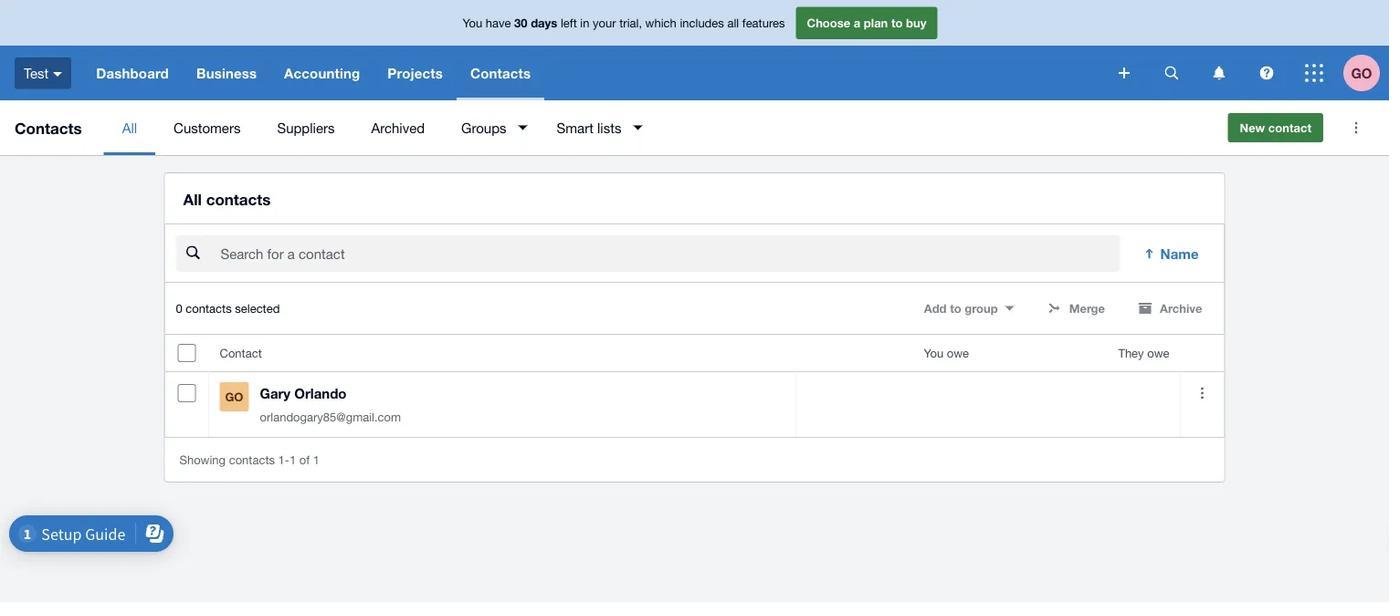 Task type: vqa. For each thing, say whether or not it's contained in the screenshot.
& at left
no



Task type: locate. For each thing, give the bounding box(es) containing it.
0 vertical spatial go
[[1352, 65, 1373, 81]]

1
[[289, 453, 296, 468], [313, 453, 320, 468]]

showing contacts 1-1 of 1
[[180, 453, 320, 468]]

menu containing all
[[104, 100, 1214, 155]]

gary orlando orlandogary85@gmail.com
[[260, 386, 401, 425]]

banner
[[0, 0, 1390, 100]]

1 horizontal spatial svg image
[[1214, 66, 1226, 80]]

add to group
[[924, 302, 998, 316]]

0 horizontal spatial owe
[[947, 346, 969, 361]]

30
[[514, 16, 528, 30]]

you inside contact list table element
[[924, 346, 944, 361]]

0 horizontal spatial 1
[[289, 453, 296, 468]]

1 left of
[[289, 453, 296, 468]]

0 horizontal spatial to
[[892, 16, 903, 30]]

all
[[122, 120, 137, 136], [183, 190, 202, 208]]

contacts
[[470, 65, 531, 81], [15, 119, 82, 137]]

2 horizontal spatial svg image
[[1306, 64, 1324, 82]]

suppliers button
[[259, 100, 353, 155]]

0 horizontal spatial svg image
[[53, 72, 62, 77]]

all inside "button"
[[122, 120, 137, 136]]

all down customers button
[[183, 190, 202, 208]]

2 1 from the left
[[313, 453, 320, 468]]

1 right of
[[313, 453, 320, 468]]

to
[[892, 16, 903, 30], [950, 302, 962, 316]]

contact
[[1269, 121, 1312, 135]]

owe down add to group
[[947, 346, 969, 361]]

1 1 from the left
[[289, 453, 296, 468]]

contacts right 0
[[186, 302, 232, 316]]

choose
[[807, 16, 851, 30]]

2 horizontal spatial svg image
[[1260, 66, 1274, 80]]

go button
[[1344, 46, 1390, 100]]

1 horizontal spatial go
[[1352, 65, 1373, 81]]

to inside banner
[[892, 16, 903, 30]]

merge button
[[1037, 294, 1116, 324]]

1 vertical spatial to
[[950, 302, 962, 316]]

test
[[24, 65, 49, 81]]

you owe
[[924, 346, 969, 361]]

0 vertical spatial you
[[463, 16, 483, 30]]

to right add
[[950, 302, 962, 316]]

1 vertical spatial go
[[225, 390, 243, 404]]

2 owe from the left
[[1148, 346, 1170, 361]]

go up actions menu image
[[1352, 65, 1373, 81]]

buy
[[906, 16, 927, 30]]

1 owe from the left
[[947, 346, 969, 361]]

0 vertical spatial contacts
[[470, 65, 531, 81]]

0 horizontal spatial all
[[122, 120, 137, 136]]

smart lists button
[[539, 100, 654, 155]]

0 vertical spatial to
[[892, 16, 903, 30]]

0 horizontal spatial svg image
[[1165, 66, 1179, 80]]

go inside popup button
[[1352, 65, 1373, 81]]

navigation containing dashboard
[[82, 46, 1106, 100]]

you for you owe
[[924, 346, 944, 361]]

Search for a contact field
[[219, 237, 1121, 272]]

left
[[561, 16, 577, 30]]

go left gary
[[225, 390, 243, 404]]

you
[[463, 16, 483, 30], [924, 346, 944, 361]]

svg image
[[1165, 66, 1179, 80], [1214, 66, 1226, 80], [1260, 66, 1274, 80]]

0 horizontal spatial contacts
[[15, 119, 82, 137]]

contacts left 1-
[[229, 453, 275, 468]]

1 horizontal spatial all
[[183, 190, 202, 208]]

all down dashboard
[[122, 120, 137, 136]]

add to group button
[[913, 294, 1026, 324]]

1 vertical spatial contacts
[[15, 119, 82, 137]]

your
[[593, 16, 616, 30]]

1 horizontal spatial contacts
[[470, 65, 531, 81]]

0 contacts selected
[[176, 302, 280, 316]]

you down add
[[924, 346, 944, 361]]

lists
[[598, 120, 622, 136]]

2 svg image from the left
[[1214, 66, 1226, 80]]

add
[[924, 302, 947, 316]]

a
[[854, 16, 861, 30]]

name button
[[1132, 236, 1214, 272]]

0 horizontal spatial go
[[225, 390, 243, 404]]

contacts down test popup button
[[15, 119, 82, 137]]

1 horizontal spatial to
[[950, 302, 962, 316]]

1 vertical spatial all
[[183, 190, 202, 208]]

1 svg image from the left
[[1165, 66, 1179, 80]]

customers button
[[155, 100, 259, 155]]

you for you have 30 days left in your trial, which includes all features
[[463, 16, 483, 30]]

owe right the they
[[1148, 346, 1170, 361]]

you left 'have'
[[463, 16, 483, 30]]

0 horizontal spatial you
[[463, 16, 483, 30]]

business
[[196, 65, 257, 81]]

features
[[743, 16, 785, 30]]

contacts button
[[457, 46, 545, 100]]

banner containing dashboard
[[0, 0, 1390, 100]]

contacts for all
[[206, 190, 271, 208]]

choose a plan to buy
[[807, 16, 927, 30]]

includes
[[680, 16, 724, 30]]

to left buy
[[892, 16, 903, 30]]

which
[[646, 16, 677, 30]]

go
[[1352, 65, 1373, 81], [225, 390, 243, 404]]

more row options button
[[1184, 376, 1221, 412]]

1 vertical spatial you
[[924, 346, 944, 361]]

1 horizontal spatial owe
[[1148, 346, 1170, 361]]

all
[[728, 16, 739, 30]]

they
[[1119, 346, 1144, 361]]

0 vertical spatial all
[[122, 120, 137, 136]]

0 vertical spatial contacts
[[206, 190, 271, 208]]

1 vertical spatial contacts
[[186, 302, 232, 316]]

menu
[[104, 100, 1214, 155]]

1 horizontal spatial 1
[[313, 453, 320, 468]]

contacts down 'have'
[[470, 65, 531, 81]]

navigation
[[82, 46, 1106, 100]]

contacts for showing
[[229, 453, 275, 468]]

archived
[[371, 120, 425, 136]]

archived button
[[353, 100, 443, 155]]

contacts
[[206, 190, 271, 208], [186, 302, 232, 316], [229, 453, 275, 468]]

contacts down customers button
[[206, 190, 271, 208]]

svg image
[[1306, 64, 1324, 82], [1119, 68, 1130, 79], [53, 72, 62, 77]]

2 vertical spatial contacts
[[229, 453, 275, 468]]

owe for they owe
[[1148, 346, 1170, 361]]

owe
[[947, 346, 969, 361], [1148, 346, 1170, 361]]

1 horizontal spatial you
[[924, 346, 944, 361]]



Task type: describe. For each thing, give the bounding box(es) containing it.
archive
[[1160, 302, 1203, 316]]

go inside contact list table element
[[225, 390, 243, 404]]

accounting button
[[271, 46, 374, 100]]

dashboard link
[[82, 46, 183, 100]]

name
[[1161, 246, 1199, 262]]

accounting
[[284, 65, 360, 81]]

0
[[176, 302, 182, 316]]

1 horizontal spatial svg image
[[1119, 68, 1130, 79]]

orlandogary85@gmail.com
[[260, 410, 401, 425]]

new contact
[[1240, 121, 1312, 135]]

group
[[965, 302, 998, 316]]

all button
[[104, 100, 155, 155]]

trial,
[[620, 16, 642, 30]]

groups button
[[443, 100, 539, 155]]

3 svg image from the left
[[1260, 66, 1274, 80]]

they owe
[[1119, 346, 1170, 361]]

all for all
[[122, 120, 137, 136]]

projects
[[388, 65, 443, 81]]

days
[[531, 16, 558, 30]]

new
[[1240, 121, 1266, 135]]

1-
[[278, 453, 290, 468]]

of
[[299, 453, 310, 468]]

contact
[[220, 346, 262, 361]]

smart lists
[[557, 120, 622, 136]]

plan
[[864, 16, 888, 30]]

you have 30 days left in your trial, which includes all features
[[463, 16, 785, 30]]

business button
[[183, 46, 271, 100]]

merge
[[1070, 302, 1105, 316]]

have
[[486, 16, 511, 30]]

suppliers
[[277, 120, 335, 136]]

groups
[[461, 120, 507, 136]]

to inside popup button
[[950, 302, 962, 316]]

more row options image
[[1201, 388, 1204, 400]]

smart
[[557, 120, 594, 136]]

contacts for 0
[[186, 302, 232, 316]]

orlando
[[294, 386, 347, 402]]

test button
[[0, 46, 82, 100]]

all for all contacts
[[183, 190, 202, 208]]

gary
[[260, 386, 291, 402]]

owe for you owe
[[947, 346, 969, 361]]

showing
[[180, 453, 226, 468]]

svg image inside test popup button
[[53, 72, 62, 77]]

new contact button
[[1228, 113, 1324, 143]]

actions menu image
[[1338, 110, 1375, 146]]

all contacts
[[183, 190, 271, 208]]

selected
[[235, 302, 280, 316]]

in
[[580, 16, 590, 30]]

projects button
[[374, 46, 457, 100]]

contacts inside popup button
[[470, 65, 531, 81]]

dashboard
[[96, 65, 169, 81]]

contact list table element
[[165, 335, 1225, 438]]

navigation inside banner
[[82, 46, 1106, 100]]

archive button
[[1127, 294, 1214, 324]]

customers
[[174, 120, 241, 136]]



